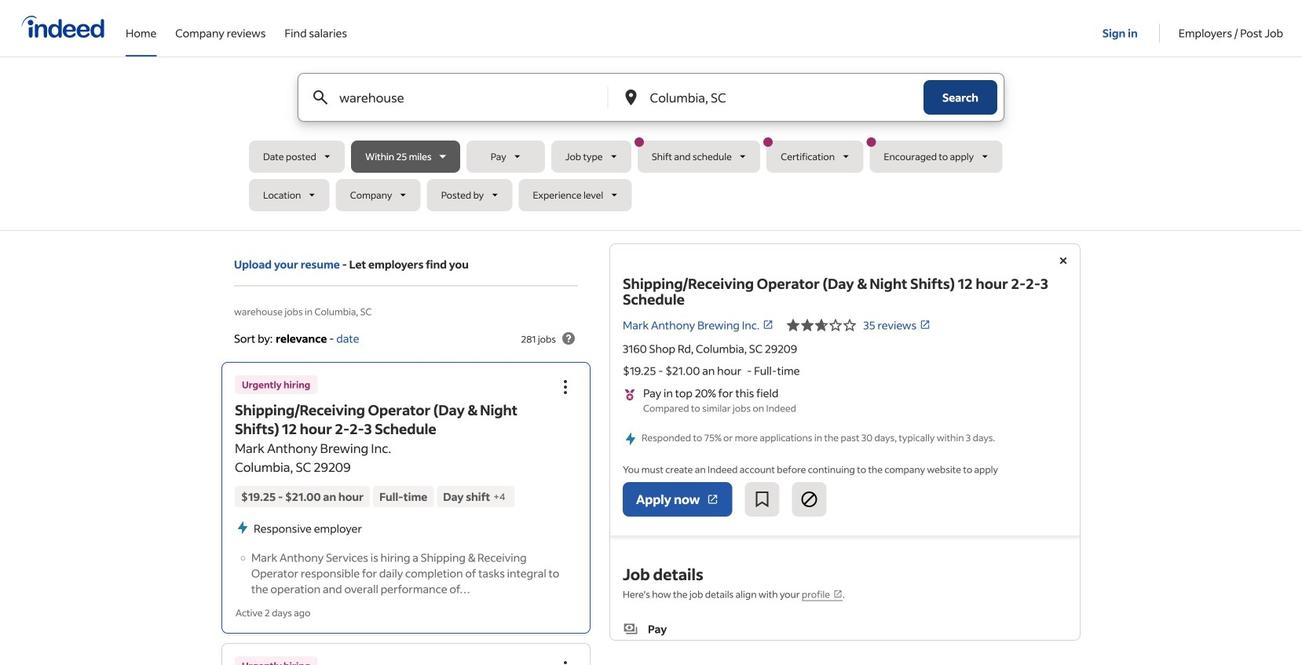 Task type: locate. For each thing, give the bounding box(es) containing it.
job actions for shipping/receiving operator (day & night shifts) 12 hour 2-2-3 schedule is collapsed image
[[556, 378, 575, 397]]

2.8 out of 5 stars. link to 35 reviews company ratings (opens in a new tab) image
[[920, 320, 931, 331]]

close job details image
[[1054, 251, 1073, 270]]

apply now (opens in a new tab) image
[[707, 494, 719, 506]]

None search field
[[249, 73, 1054, 218]]

job actions for warehouse associate is collapsed image
[[556, 659, 575, 665]]

mark anthony brewing inc. (opens in a new tab) image
[[763, 320, 774, 331]]

search: Job title, keywords, or company text field
[[336, 74, 582, 121]]



Task type: describe. For each thing, give the bounding box(es) containing it.
Edit location text field
[[647, 74, 893, 121]]

help icon image
[[559, 329, 578, 348]]

2.8 out of 5 stars image
[[787, 316, 857, 335]]

not interested image
[[800, 490, 819, 509]]

save this job image
[[753, 490, 772, 509]]

job preferences (opens in a new window) image
[[834, 590, 843, 599]]



Task type: vqa. For each thing, say whether or not it's contained in the screenshot.
the "week" to the bottom
no



